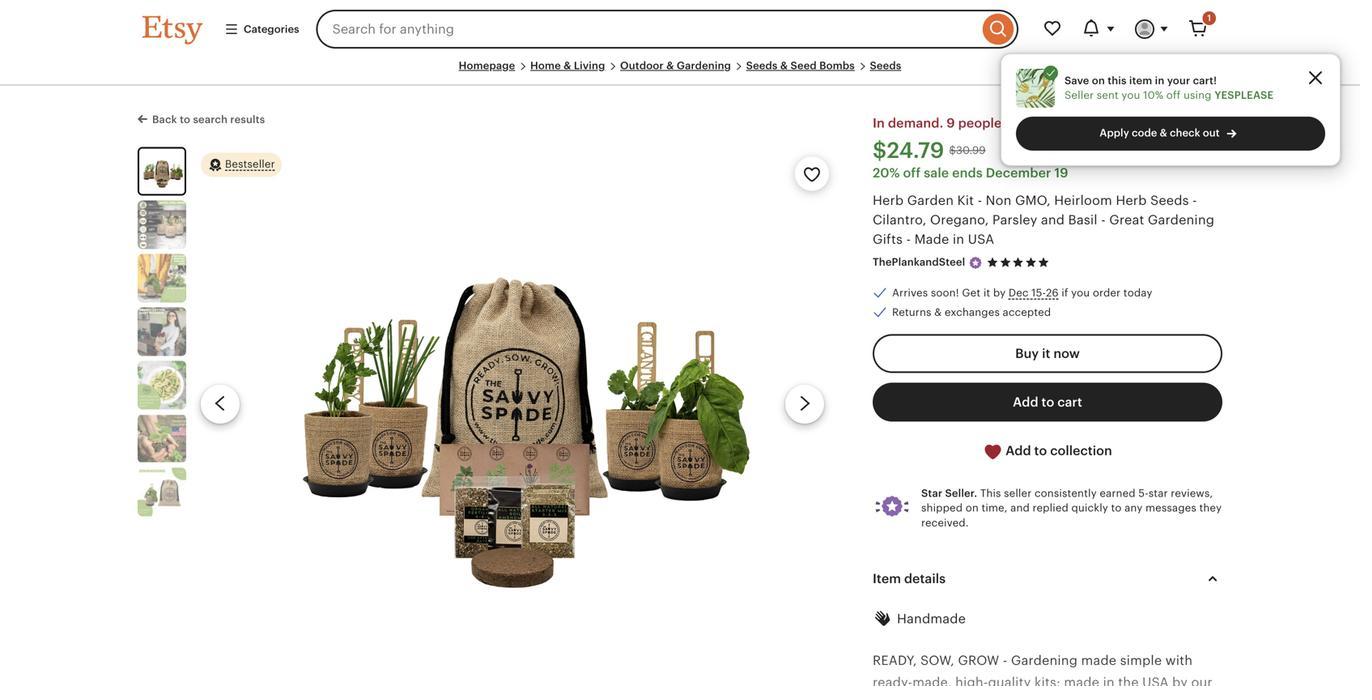 Task type: describe. For each thing, give the bounding box(es) containing it.
0 vertical spatial the
[[1095, 116, 1116, 131]]

homepage
[[459, 60, 515, 72]]

1 vertical spatial made
[[1065, 675, 1100, 686]]

collection
[[1051, 444, 1113, 458]]

by inside ready, sow, grow - gardening made simple with ready-made, high-quality kits; made in the usa by ou
[[1173, 675, 1188, 686]]

dec
[[1009, 287, 1029, 299]]

seeds link
[[870, 60, 902, 72]]

categories button
[[212, 15, 312, 44]]

great
[[1110, 212, 1145, 227]]

now
[[1054, 346, 1080, 361]]

20%
[[873, 165, 900, 180]]

the inside ready, sow, grow - gardening made simple with ready-made, high-quality kits; made in the usa by ou
[[1119, 675, 1139, 686]]

gifts
[[873, 232, 903, 246]]

quickly
[[1072, 502, 1109, 514]]

1 link
[[1179, 10, 1218, 49]]

buy it now button
[[873, 334, 1223, 373]]

save on this item in your cart! seller sent you 10% off using yesplease
[[1065, 74, 1274, 101]]

consistently
[[1035, 487, 1097, 499]]

& for returns & exchanges accepted
[[935, 306, 942, 318]]

messages
[[1146, 502, 1197, 514]]

bombs
[[820, 60, 855, 72]]

26
[[1047, 287, 1059, 299]]

reviews,
[[1171, 487, 1214, 499]]

& for seeds & seed bombs
[[781, 60, 788, 72]]

24
[[1145, 116, 1160, 131]]

it inside button
[[1043, 346, 1051, 361]]

save
[[1065, 74, 1090, 87]]

add to collection button
[[873, 432, 1223, 471]]

Search for anything text field
[[316, 10, 979, 49]]

star seller.
[[922, 487, 978, 499]]

apply code & check out link
[[1017, 117, 1326, 151]]

handmade
[[897, 612, 966, 626]]

results
[[230, 114, 265, 126]]

apply
[[1100, 127, 1130, 139]]

home & living
[[531, 60, 605, 72]]

this inside save on this item in your cart! seller sent you 10% off using yesplease
[[1108, 74, 1127, 87]]

kit
[[958, 193, 975, 208]]

& right code
[[1160, 127, 1168, 139]]

seller.
[[946, 487, 978, 499]]

item details button
[[859, 559, 1238, 598]]

made,
[[913, 675, 952, 686]]

add for add to cart
[[1013, 395, 1039, 410]]

ends
[[953, 165, 983, 180]]

herb garden kit non gmo heirloom herb seeds cilantro image 6 image
[[138, 414, 186, 463]]

cilantro,
[[873, 212, 927, 227]]

0 vertical spatial it
[[984, 287, 991, 299]]

basil
[[1069, 212, 1098, 227]]

using
[[1184, 89, 1212, 101]]

if
[[1062, 287, 1069, 299]]

homepage link
[[459, 60, 515, 72]]

home & living link
[[531, 60, 605, 72]]

add to cart button
[[873, 383, 1223, 422]]

bought
[[1006, 116, 1051, 131]]

quality
[[989, 675, 1031, 686]]

order
[[1093, 287, 1121, 299]]

kits;
[[1035, 675, 1061, 686]]

theplankandsteel link
[[873, 256, 966, 268]]

sow,
[[921, 653, 955, 668]]

cart
[[1058, 395, 1083, 410]]

herb garden kit non gmo heirloom herb seeds cilantro image 3 image
[[138, 254, 186, 302]]

received.
[[922, 517, 969, 529]]

seeds & seed bombs
[[747, 60, 855, 72]]

$24.79
[[873, 138, 945, 163]]

1 herb from the left
[[873, 193, 904, 208]]

in down seller
[[1081, 116, 1092, 131]]

last
[[1119, 116, 1141, 131]]

back
[[152, 114, 177, 126]]

star_seller image
[[969, 255, 984, 270]]

add for add to collection
[[1006, 444, 1032, 458]]

non
[[986, 193, 1012, 208]]

check
[[1170, 127, 1201, 139]]

you inside save on this item in your cart! seller sent you 10% off using yesplease
[[1122, 89, 1141, 101]]

search
[[193, 114, 228, 126]]

gmo,
[[1016, 193, 1051, 208]]

seeds for seeds link
[[870, 60, 902, 72]]

exchanges
[[945, 306, 1000, 318]]

item details
[[873, 572, 946, 586]]

garden
[[908, 193, 954, 208]]

- down check
[[1193, 193, 1198, 208]]

on inside save on this item in your cart! seller sent you 10% off using yesplease
[[1093, 74, 1106, 87]]

herb garden kit non gmo heirloom herb seeds cilantro image 5 image
[[138, 361, 186, 409]]

gardening inside herb garden kit - non gmo, heirloom herb seeds - cilantro, oregano, parsley and basil - great gardening gifts - made in usa
[[1149, 212, 1215, 227]]

and inside this seller consistently earned 5-star reviews, shipped on time, and replied quickly to any messages they received.
[[1011, 502, 1030, 514]]

this
[[981, 487, 1002, 499]]

on inside this seller consistently earned 5-star reviews, shipped on time, and replied quickly to any messages they received.
[[966, 502, 979, 514]]

add to collection
[[1003, 444, 1113, 458]]

high-
[[956, 675, 989, 686]]

december
[[986, 165, 1052, 180]]

sent
[[1097, 89, 1119, 101]]

ready-
[[873, 675, 913, 686]]



Task type: locate. For each thing, give the bounding box(es) containing it.
menu bar containing homepage
[[143, 58, 1218, 86]]

code
[[1132, 127, 1158, 139]]

in
[[1156, 74, 1165, 87], [1081, 116, 1092, 131], [953, 232, 965, 246], [1104, 675, 1115, 686]]

2 horizontal spatial gardening
[[1149, 212, 1215, 227]]

sale
[[924, 165, 950, 180]]

0 horizontal spatial seeds
[[747, 60, 778, 72]]

1 horizontal spatial usa
[[1143, 675, 1169, 686]]

gardening inside ready, sow, grow - gardening made simple with ready-made, high-quality kits; made in the usa by ou
[[1012, 653, 1078, 668]]

1 horizontal spatial and
[[1042, 212, 1065, 227]]

back to search results link
[[138, 110, 265, 127]]

by
[[994, 287, 1006, 299], [1173, 675, 1188, 686]]

0 horizontal spatial on
[[966, 502, 979, 514]]

- up quality
[[1003, 653, 1008, 668]]

1 horizontal spatial by
[[1173, 675, 1188, 686]]

1 horizontal spatial you
[[1122, 89, 1141, 101]]

any
[[1125, 502, 1143, 514]]

you down item
[[1122, 89, 1141, 101]]

replied
[[1033, 502, 1069, 514]]

seeds right bombs
[[870, 60, 902, 72]]

1 horizontal spatial herb
[[1116, 193, 1147, 208]]

details
[[905, 572, 946, 586]]

made
[[915, 232, 950, 246]]

gardening down categories banner
[[677, 60, 731, 72]]

1 horizontal spatial the
[[1119, 675, 1139, 686]]

parsley
[[993, 212, 1038, 227]]

hours.
[[1164, 116, 1203, 131]]

0 horizontal spatial herb garden kit non gmo heirloom herb seeds cilantro image 1 image
[[139, 148, 185, 194]]

usa inside herb garden kit - non gmo, heirloom herb seeds - cilantro, oregano, parsley and basil - great gardening gifts - made in usa
[[968, 232, 995, 246]]

1 vertical spatial gardening
[[1149, 212, 1215, 227]]

None search field
[[316, 10, 1019, 49]]

this down seller
[[1054, 116, 1077, 131]]

usa up star_seller icon
[[968, 232, 995, 246]]

in right the kits; at bottom right
[[1104, 675, 1115, 686]]

1 horizontal spatial off
[[1167, 89, 1181, 101]]

$24.79 $30.99
[[873, 138, 986, 163]]

1 horizontal spatial gardening
[[1012, 653, 1078, 668]]

1 vertical spatial off
[[904, 165, 921, 180]]

0 vertical spatial on
[[1093, 74, 1106, 87]]

you right if
[[1072, 287, 1090, 299]]

0 vertical spatial you
[[1122, 89, 1141, 101]]

to for collection
[[1035, 444, 1048, 458]]

cart!
[[1194, 74, 1218, 87]]

20% off sale ends december 19
[[873, 165, 1069, 180]]

- right basil
[[1102, 212, 1106, 227]]

0 horizontal spatial gardening
[[677, 60, 731, 72]]

accepted
[[1003, 306, 1052, 318]]

your
[[1168, 74, 1191, 87]]

to right back on the top left of the page
[[180, 114, 190, 126]]

by down with
[[1173, 675, 1188, 686]]

seeds for seeds & seed bombs
[[747, 60, 778, 72]]

theplankandsteel
[[873, 256, 966, 268]]

this up sent
[[1108, 74, 1127, 87]]

0 vertical spatial made
[[1082, 653, 1117, 668]]

0 horizontal spatial and
[[1011, 502, 1030, 514]]

oregano,
[[931, 212, 989, 227]]

and inside herb garden kit - non gmo, heirloom herb seeds - cilantro, oregano, parsley and basil - great gardening gifts - made in usa
[[1042, 212, 1065, 227]]

buy it now
[[1016, 346, 1080, 361]]

0 horizontal spatial the
[[1095, 116, 1116, 131]]

2 vertical spatial gardening
[[1012, 653, 1078, 668]]

on up sent
[[1093, 74, 1106, 87]]

ready, sow, grow - gardening made simple with ready-made, high-quality kits; made in the usa by ou
[[873, 653, 1220, 686]]

outdoor & gardening
[[621, 60, 731, 72]]

0 horizontal spatial off
[[904, 165, 921, 180]]

star
[[1149, 487, 1169, 499]]

off
[[1167, 89, 1181, 101], [904, 165, 921, 180]]

bestseller button
[[201, 152, 282, 178]]

& left "seed"
[[781, 60, 788, 72]]

made
[[1082, 653, 1117, 668], [1065, 675, 1100, 686]]

add left cart
[[1013, 395, 1039, 410]]

gardening inside menu bar
[[677, 60, 731, 72]]

herb garden kit - non gmo, heirloom herb seeds - cilantro, oregano, parsley and basil - great gardening gifts - made in usa
[[873, 193, 1215, 246]]

apply code & check out
[[1100, 127, 1220, 139]]

seeds inside herb garden kit - non gmo, heirloom herb seeds - cilantro, oregano, parsley and basil - great gardening gifts - made in usa
[[1151, 193, 1190, 208]]

- inside ready, sow, grow - gardening made simple with ready-made, high-quality kits; made in the usa by ou
[[1003, 653, 1008, 668]]

and
[[1042, 212, 1065, 227], [1011, 502, 1030, 514]]

to for search
[[180, 114, 190, 126]]

15-
[[1032, 287, 1047, 299]]

1 horizontal spatial seeds
[[870, 60, 902, 72]]

0 vertical spatial and
[[1042, 212, 1065, 227]]

0 vertical spatial by
[[994, 287, 1006, 299]]

people
[[959, 116, 1002, 131]]

it right buy
[[1043, 346, 1051, 361]]

seed
[[791, 60, 817, 72]]

categories
[[244, 23, 299, 35]]

with
[[1166, 653, 1193, 668]]

0 vertical spatial gardening
[[677, 60, 731, 72]]

grow
[[959, 653, 1000, 668]]

in
[[873, 116, 885, 131]]

1 vertical spatial and
[[1011, 502, 1030, 514]]

yesplease
[[1215, 89, 1274, 101]]

to for cart
[[1042, 395, 1055, 410]]

1 horizontal spatial it
[[1043, 346, 1051, 361]]

it
[[984, 287, 991, 299], [1043, 346, 1051, 361]]

it up exchanges
[[984, 287, 991, 299]]

herb up cilantro,
[[873, 193, 904, 208]]

0 vertical spatial usa
[[968, 232, 995, 246]]

made left simple
[[1082, 653, 1117, 668]]

returns
[[893, 306, 932, 318]]

in down oregano, at the top of the page
[[953, 232, 965, 246]]

add up seller
[[1006, 444, 1032, 458]]

& for home & living
[[564, 60, 571, 72]]

in inside ready, sow, grow - gardening made simple with ready-made, high-quality kits; made in the usa by ou
[[1104, 675, 1115, 686]]

home
[[531, 60, 561, 72]]

herb garden kit non gmo heirloom herb seeds cilantro image 4 image
[[138, 307, 186, 356]]

1 horizontal spatial herb garden kit non gmo heirloom herb seeds cilantro image 1 image
[[255, 147, 770, 661]]

none search field inside categories banner
[[316, 10, 1019, 49]]

1 vertical spatial by
[[1173, 675, 1188, 686]]

on
[[1093, 74, 1106, 87], [966, 502, 979, 514]]

the left last on the top right of page
[[1095, 116, 1116, 131]]

usa
[[968, 232, 995, 246], [1143, 675, 1169, 686]]

0 horizontal spatial it
[[984, 287, 991, 299]]

herb garden kit non gmo heirloom herb seeds cilantro image 7 image
[[138, 468, 186, 516]]

item
[[1130, 74, 1153, 87]]

made right the kits; at bottom right
[[1065, 675, 1100, 686]]

herb garden kit non gmo heirloom herb seeds cilantro image 2 image
[[138, 200, 186, 249]]

earned
[[1100, 487, 1136, 499]]

9
[[947, 116, 956, 131]]

1 vertical spatial this
[[1054, 116, 1077, 131]]

1 vertical spatial add
[[1006, 444, 1032, 458]]

off inside save on this item in your cart! seller sent you 10% off using yesplease
[[1167, 89, 1181, 101]]

in up 10%
[[1156, 74, 1165, 87]]

- right kit
[[978, 193, 983, 208]]

star
[[922, 487, 943, 499]]

19
[[1055, 165, 1069, 180]]

to down earned
[[1112, 502, 1122, 514]]

back to search results
[[152, 114, 265, 126]]

returns & exchanges accepted
[[893, 306, 1052, 318]]

0 horizontal spatial herb
[[873, 193, 904, 208]]

buy
[[1016, 346, 1039, 361]]

&
[[564, 60, 571, 72], [667, 60, 674, 72], [781, 60, 788, 72], [1160, 127, 1168, 139], [935, 306, 942, 318]]

menu bar
[[143, 58, 1218, 86]]

gardening
[[677, 60, 731, 72], [1149, 212, 1215, 227], [1012, 653, 1078, 668]]

0 horizontal spatial this
[[1054, 116, 1077, 131]]

usa inside ready, sow, grow - gardening made simple with ready-made, high-quality kits; made in the usa by ou
[[1143, 675, 1169, 686]]

gardening right great
[[1149, 212, 1215, 227]]

- right gifts at the top of page
[[907, 232, 911, 246]]

seeds down the "apply code & check out" link
[[1151, 193, 1190, 208]]

shipped
[[922, 502, 963, 514]]

0 horizontal spatial usa
[[968, 232, 995, 246]]

1 vertical spatial the
[[1119, 675, 1139, 686]]

1 vertical spatial usa
[[1143, 675, 1169, 686]]

seeds
[[747, 60, 778, 72], [870, 60, 902, 72], [1151, 193, 1190, 208]]

2 horizontal spatial seeds
[[1151, 193, 1190, 208]]

today
[[1124, 287, 1153, 299]]

outdoor
[[621, 60, 664, 72]]

0 vertical spatial off
[[1167, 89, 1181, 101]]

to inside this seller consistently earned 5-star reviews, shipped on time, and replied quickly to any messages they received.
[[1112, 502, 1122, 514]]

& right "returns"
[[935, 306, 942, 318]]

& right home
[[564, 60, 571, 72]]

in inside save on this item in your cart! seller sent you 10% off using yesplease
[[1156, 74, 1165, 87]]

seeds left "seed"
[[747, 60, 778, 72]]

0 vertical spatial this
[[1108, 74, 1127, 87]]

0 horizontal spatial you
[[1072, 287, 1090, 299]]

they
[[1200, 502, 1222, 514]]

$30.99
[[950, 144, 986, 156]]

1 vertical spatial on
[[966, 502, 979, 514]]

seeds & seed bombs link
[[747, 60, 855, 72]]

herb garden kit non gmo heirloom herb seeds cilantro image 1 image
[[255, 147, 770, 661], [139, 148, 185, 194]]

gardening up the kits; at bottom right
[[1012, 653, 1078, 668]]

and down seller
[[1011, 502, 1030, 514]]

-
[[978, 193, 983, 208], [1193, 193, 1198, 208], [1102, 212, 1106, 227], [907, 232, 911, 246], [1003, 653, 1008, 668]]

1 horizontal spatial this
[[1108, 74, 1127, 87]]

time,
[[982, 502, 1008, 514]]

the down simple
[[1119, 675, 1139, 686]]

item
[[873, 572, 901, 586]]

0 horizontal spatial by
[[994, 287, 1006, 299]]

to left collection
[[1035, 444, 1048, 458]]

2 herb from the left
[[1116, 193, 1147, 208]]

heirloom
[[1055, 193, 1113, 208]]

& for outdoor & gardening
[[667, 60, 674, 72]]

on down seller.
[[966, 502, 979, 514]]

add
[[1013, 395, 1039, 410], [1006, 444, 1032, 458]]

1 vertical spatial you
[[1072, 287, 1090, 299]]

you
[[1122, 89, 1141, 101], [1072, 287, 1090, 299]]

off down $24.79
[[904, 165, 921, 180]]

bestseller
[[225, 158, 275, 170]]

and down gmo,
[[1042, 212, 1065, 227]]

living
[[574, 60, 605, 72]]

arrives soon! get it by dec 15-26 if you order today
[[893, 287, 1153, 299]]

categories banner
[[113, 0, 1247, 58]]

& right outdoor
[[667, 60, 674, 72]]

ready,
[[873, 653, 917, 668]]

arrives
[[893, 287, 928, 299]]

0 vertical spatial add
[[1013, 395, 1039, 410]]

add to cart
[[1013, 395, 1083, 410]]

to left cart
[[1042, 395, 1055, 410]]

herb up great
[[1116, 193, 1147, 208]]

usa down simple
[[1143, 675, 1169, 686]]

seller
[[1065, 89, 1094, 101]]

this seller consistently earned 5-star reviews, shipped on time, and replied quickly to any messages they received.
[[922, 487, 1222, 529]]

in inside herb garden kit - non gmo, heirloom herb seeds - cilantro, oregano, parsley and basil - great gardening gifts - made in usa
[[953, 232, 965, 246]]

off down your
[[1167, 89, 1181, 101]]

by left dec
[[994, 287, 1006, 299]]

1 horizontal spatial on
[[1093, 74, 1106, 87]]

1 vertical spatial it
[[1043, 346, 1051, 361]]



Task type: vqa. For each thing, say whether or not it's contained in the screenshot.
topmost Art-
no



